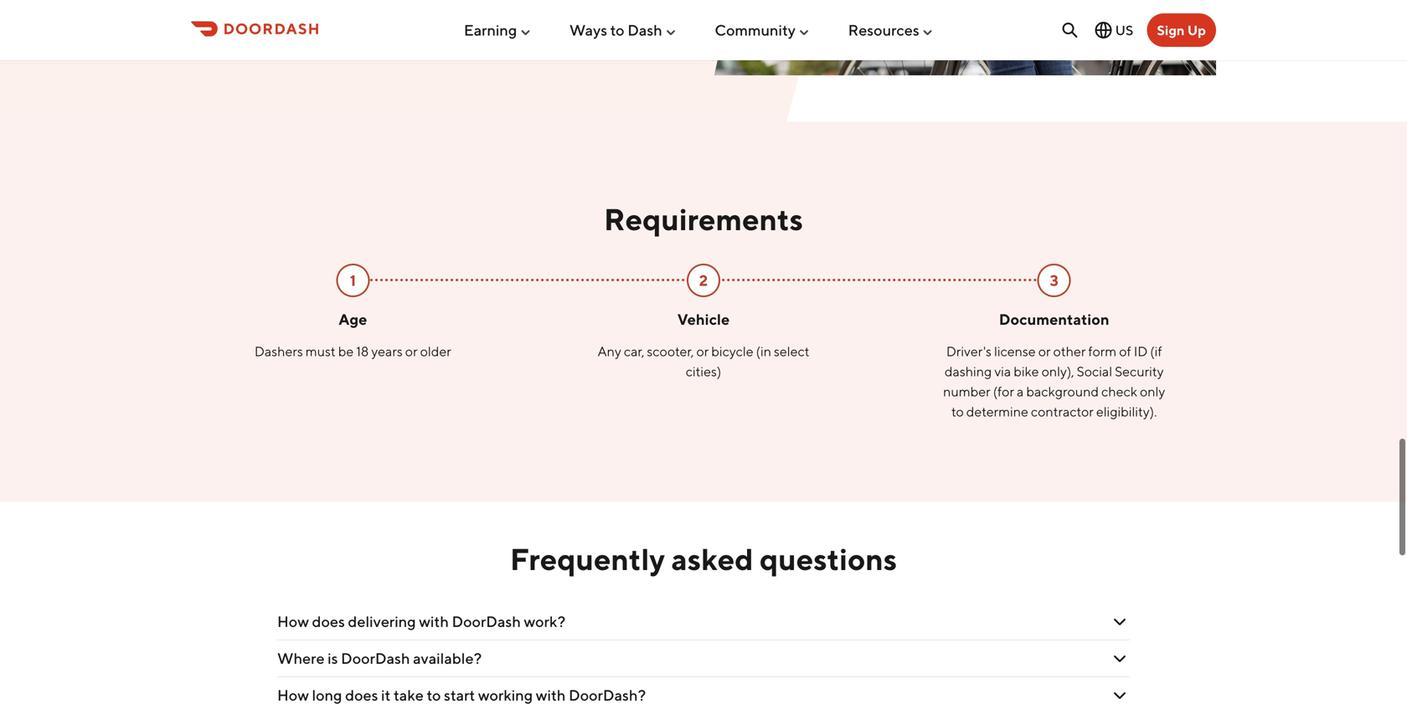 Task type: locate. For each thing, give the bounding box(es) containing it.
18
[[356, 344, 369, 360]]

or left older
[[405, 344, 418, 360]]

how up where
[[277, 613, 309, 631]]

only
[[1140, 384, 1166, 400]]

or up cities)
[[697, 344, 709, 360]]

take
[[394, 687, 424, 705]]

to down number
[[952, 404, 964, 420]]

2 chevron down image from the top
[[1110, 649, 1130, 669]]

eligibility).
[[1097, 404, 1157, 420]]

1 horizontal spatial or
[[697, 344, 709, 360]]

via
[[995, 364, 1011, 380]]

1 horizontal spatial to
[[611, 21, 625, 39]]

driver's
[[947, 344, 992, 360]]

1 vertical spatial chevron down image
[[1110, 649, 1130, 669]]

or
[[405, 344, 418, 360], [697, 344, 709, 360], [1039, 344, 1051, 360]]

form
[[1089, 344, 1117, 360]]

asked
[[672, 542, 754, 577]]

documentation
[[999, 310, 1110, 328]]

doordash up available?
[[452, 613, 521, 631]]

1 vertical spatial to
[[952, 404, 964, 420]]

does up is
[[312, 613, 345, 631]]

sign up
[[1157, 22, 1207, 38]]

0 vertical spatial to
[[611, 21, 625, 39]]

community
[[715, 21, 796, 39]]

2 how from the top
[[277, 687, 309, 705]]

how
[[277, 613, 309, 631], [277, 687, 309, 705]]

check
[[1102, 384, 1138, 400]]

with
[[419, 613, 449, 631], [536, 687, 566, 705]]

doordash
[[452, 613, 521, 631], [341, 650, 410, 668]]

dashing
[[945, 364, 992, 380]]

with right working
[[536, 687, 566, 705]]

must
[[306, 344, 336, 360]]

does left it
[[345, 687, 378, 705]]

a
[[1017, 384, 1024, 400]]

doordash?
[[569, 687, 646, 705]]

frequently asked questions
[[510, 542, 897, 577]]

0 horizontal spatial doordash
[[341, 650, 410, 668]]

older
[[420, 344, 451, 360]]

how does delivering with doordash work?
[[277, 613, 566, 631]]

0 horizontal spatial with
[[419, 613, 449, 631]]

0 horizontal spatial does
[[312, 613, 345, 631]]

frequently
[[510, 542, 665, 577]]

how long does it take to start working with doordash?
[[277, 687, 646, 705]]

0 horizontal spatial or
[[405, 344, 418, 360]]

2 horizontal spatial to
[[952, 404, 964, 420]]

1 how from the top
[[277, 613, 309, 631]]

start
[[444, 687, 475, 705]]

how left the long
[[277, 687, 309, 705]]

1 horizontal spatial with
[[536, 687, 566, 705]]

chevron down image for where is doordash available?
[[1110, 649, 1130, 669]]

sign
[[1157, 22, 1185, 38]]

to left the dash
[[611, 21, 625, 39]]

with up available?
[[419, 613, 449, 631]]

or up the only),
[[1039, 344, 1051, 360]]

to right take
[[427, 687, 441, 705]]

doordash down delivering
[[341, 650, 410, 668]]

2 or from the left
[[697, 344, 709, 360]]

1 vertical spatial how
[[277, 687, 309, 705]]

0 vertical spatial chevron down image
[[1110, 612, 1130, 632]]

long
[[312, 687, 342, 705]]

3 or from the left
[[1039, 344, 1051, 360]]

chevron down image
[[1110, 612, 1130, 632], [1110, 649, 1130, 669]]

driver's license or other form of id (if dashing via bike only), social security number (for a background check only to determine contractor eligibility).
[[944, 344, 1166, 420]]

contractor
[[1031, 404, 1094, 420]]

0 vertical spatial how
[[277, 613, 309, 631]]

1 vertical spatial with
[[536, 687, 566, 705]]

2 vertical spatial to
[[427, 687, 441, 705]]

1 horizontal spatial does
[[345, 687, 378, 705]]

only),
[[1042, 364, 1075, 380]]

requirements
[[604, 201, 804, 237]]

age
[[339, 310, 367, 328]]

cities)
[[686, 364, 722, 380]]

1 horizontal spatial doordash
[[452, 613, 521, 631]]

does
[[312, 613, 345, 631], [345, 687, 378, 705]]

number
[[944, 384, 991, 400]]

ways
[[570, 21, 608, 39]]

0 vertical spatial doordash
[[452, 613, 521, 631]]

1 chevron down image from the top
[[1110, 612, 1130, 632]]

of
[[1120, 344, 1132, 360]]

0 vertical spatial with
[[419, 613, 449, 631]]

ways to dash
[[570, 21, 663, 39]]

or inside driver's license or other form of id (if dashing via bike only), social security number (for a background check only to determine contractor eligibility).
[[1039, 344, 1051, 360]]

2
[[699, 271, 708, 289]]

to
[[611, 21, 625, 39], [952, 404, 964, 420], [427, 687, 441, 705]]

any
[[598, 344, 622, 360]]

available?
[[413, 650, 482, 668]]

questions
[[760, 542, 897, 577]]

where is doordash available?
[[277, 650, 482, 668]]

2 horizontal spatial or
[[1039, 344, 1051, 360]]



Task type: vqa. For each thing, say whether or not it's contained in the screenshot.
the bottom with
yes



Task type: describe. For each thing, give the bounding box(es) containing it.
working
[[478, 687, 533, 705]]

dashers
[[255, 344, 303, 360]]

earning
[[464, 21, 517, 39]]

3
[[1050, 271, 1059, 289]]

be
[[338, 344, 354, 360]]

0 vertical spatial does
[[312, 613, 345, 631]]

(in
[[756, 344, 772, 360]]

dashers must be 18 years or older
[[255, 344, 451, 360]]

where
[[277, 650, 325, 668]]

to inside 'link'
[[611, 21, 625, 39]]

car,
[[624, 344, 645, 360]]

years
[[371, 344, 403, 360]]

community link
[[715, 14, 811, 46]]

how for how does delivering with doordash work?
[[277, 613, 309, 631]]

other
[[1054, 344, 1086, 360]]

bike
[[1014, 364, 1039, 380]]

1 or from the left
[[405, 344, 418, 360]]

chevron down image
[[1110, 686, 1130, 706]]

(for
[[993, 384, 1015, 400]]

scooter,
[[647, 344, 694, 360]]

license
[[995, 344, 1036, 360]]

(if
[[1151, 344, 1163, 360]]

or inside any car, scooter, or bicycle (in select cities)
[[697, 344, 709, 360]]

0 horizontal spatial to
[[427, 687, 441, 705]]

delivering
[[348, 613, 416, 631]]

us
[[1116, 22, 1134, 38]]

is
[[328, 650, 338, 668]]

how for how long does it take to start working with doordash?
[[277, 687, 309, 705]]

work?
[[524, 613, 566, 631]]

ways to dash link
[[570, 14, 678, 46]]

vehicle
[[678, 310, 730, 328]]

resources link
[[848, 14, 935, 46]]

1
[[350, 271, 356, 289]]

earning link
[[464, 14, 532, 46]]

dash
[[628, 21, 663, 39]]

to inside driver's license or other form of id (if dashing via bike only), social security number (for a background check only to determine contractor eligibility).
[[952, 404, 964, 420]]

select
[[774, 344, 810, 360]]

determine
[[967, 404, 1029, 420]]

globe line image
[[1094, 20, 1114, 40]]

id
[[1134, 344, 1148, 360]]

up
[[1188, 22, 1207, 38]]

any car, scooter, or bicycle (in select cities)
[[598, 344, 810, 380]]

resources
[[848, 21, 920, 39]]

chevron down image for how does delivering with doordash work?
[[1110, 612, 1130, 632]]

sign up button
[[1147, 13, 1217, 47]]

social security
[[1077, 364, 1164, 380]]

twocolumnfeature japan9 dx image
[[714, 0, 1217, 75]]

1 vertical spatial doordash
[[341, 650, 410, 668]]

bicycle
[[712, 344, 754, 360]]

1 vertical spatial does
[[345, 687, 378, 705]]

it
[[381, 687, 391, 705]]

background
[[1027, 384, 1099, 400]]



